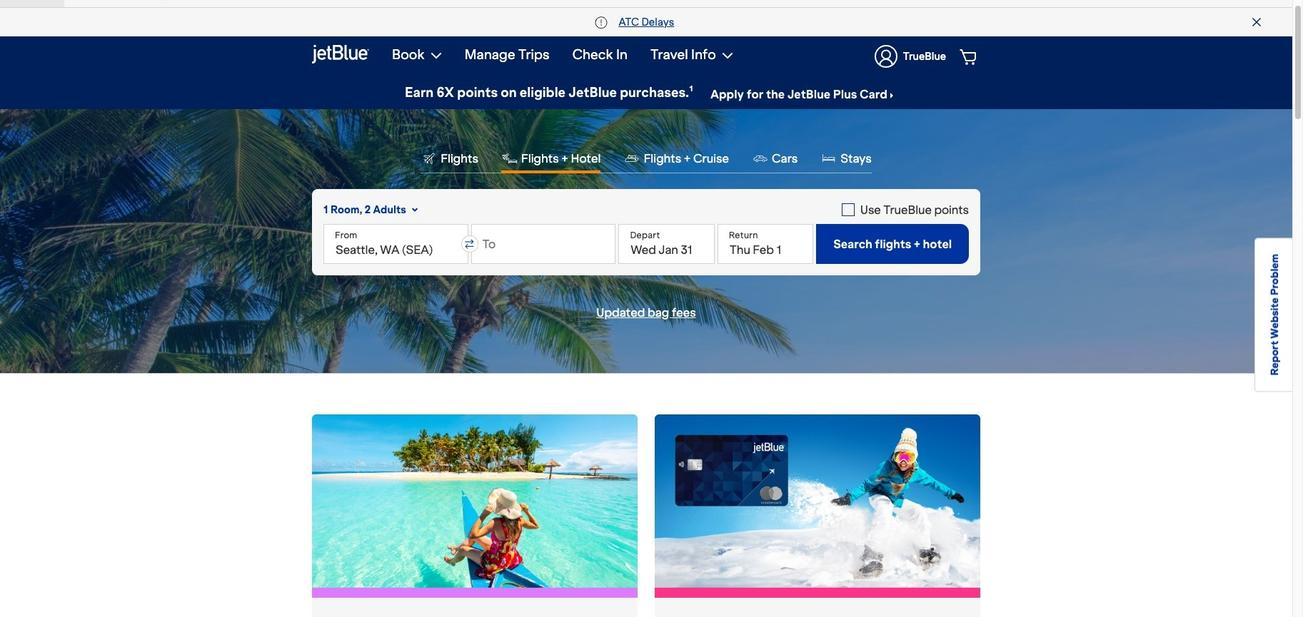 Task type: describe. For each thing, give the bounding box(es) containing it.
Return Press DOWN ARROW key to select available dates field
[[718, 224, 814, 264]]

Depart Press DOWN ARROW key to select available dates field
[[619, 224, 715, 264]]

close image
[[1253, 18, 1261, 26]]

jetblue image
[[312, 43, 369, 66]]



Task type: vqa. For each thing, say whether or not it's contained in the screenshot.
topmost open 'image'
no



Task type: locate. For each thing, give the bounding box(es) containing it.
None text field
[[471, 224, 616, 264]]

None checkbox
[[842, 201, 969, 219]]

shopping cart (empty) image
[[960, 48, 979, 65]]

navigation
[[381, 36, 981, 76]]

paisly by jetblue image
[[155, 0, 189, 1]]

banner
[[0, 0, 1293, 109]]

None text field
[[324, 224, 468, 264]]



